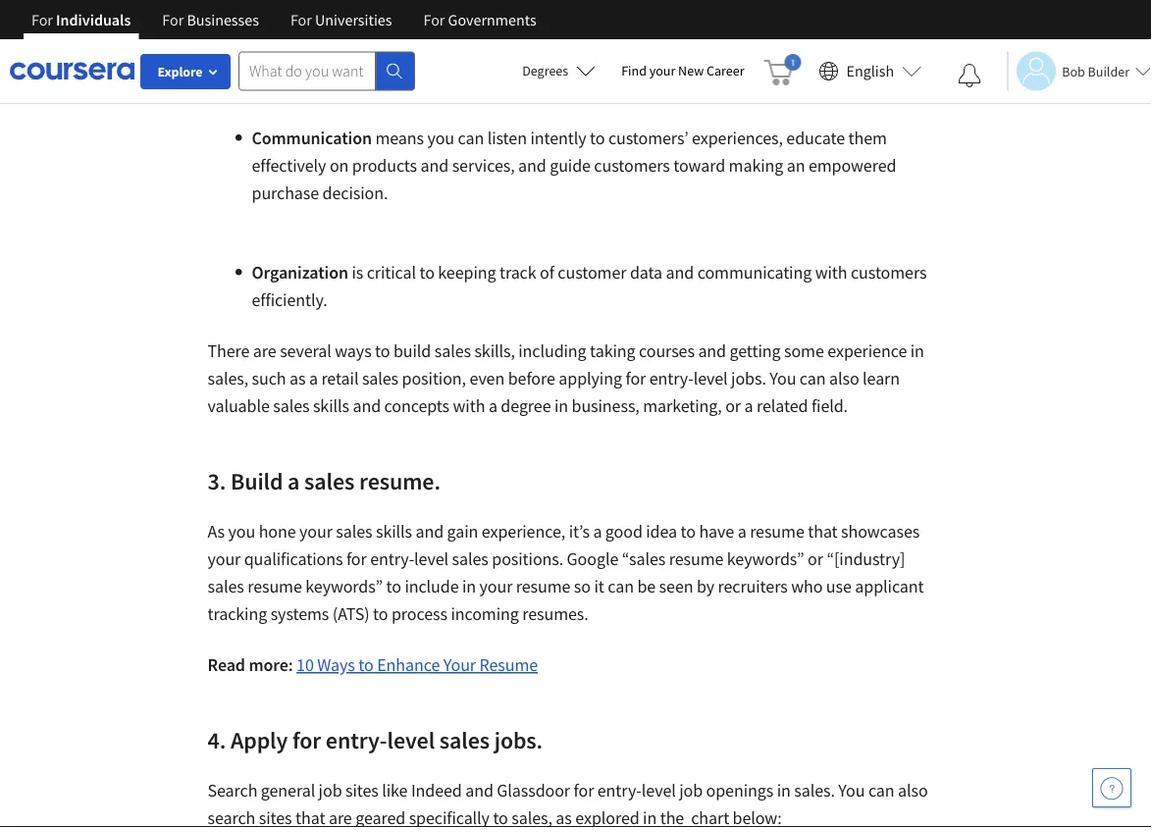 Task type: locate. For each thing, give the bounding box(es) containing it.
customers up the experience
[[851, 262, 927, 284]]

explore button
[[140, 54, 231, 89]]

enhance
[[377, 654, 440, 676]]

1 horizontal spatial as
[[556, 807, 572, 828]]

for
[[626, 368, 646, 390], [346, 548, 367, 570], [293, 725, 321, 755], [574, 780, 594, 802]]

banner navigation
[[16, 0, 552, 39]]

resumes.
[[522, 603, 589, 625]]

can inside search general job sites like indeed and glassdoor for entry-level job openings in sales. you can also search sites that are geared specifically to sales, as explored in the  chart below:
[[869, 780, 895, 802]]

empathy
[[597, 75, 662, 97]]

include
[[405, 576, 459, 598]]

you right as
[[228, 521, 255, 543]]

0 vertical spatial that
[[808, 521, 838, 543]]

that up "[industry]
[[808, 521, 838, 543]]

sales, down glassdoor at bottom
[[512, 807, 553, 828]]

explored
[[576, 807, 640, 828]]

level up the include in the left of the page
[[414, 548, 449, 570]]

and left getting
[[698, 340, 726, 362]]

english
[[847, 61, 895, 81]]

taking
[[590, 340, 636, 362]]

in left sales.
[[777, 780, 791, 802]]

bob
[[1062, 62, 1086, 80]]

0 vertical spatial customers
[[594, 155, 670, 177]]

skills down retail
[[313, 395, 349, 417]]

customers inside "means you can listen intently to customers' experiences, educate them effectively on products and services, and guide customers toward making an empowered purchase decision."
[[594, 155, 670, 177]]

show notifications image
[[958, 64, 982, 87]]

1 vertical spatial you
[[228, 521, 255, 543]]

chart
[[691, 807, 730, 828]]

in right degree
[[555, 395, 568, 417]]

sales down ways
[[362, 368, 399, 390]]

0 horizontal spatial or
[[726, 395, 741, 417]]

you right "means"
[[428, 127, 455, 149]]

0 vertical spatial with
[[408, 75, 440, 97]]

to up process
[[386, 576, 401, 598]]

0 horizontal spatial also
[[830, 368, 860, 390]]

2 job from the left
[[680, 780, 703, 802]]

or left related on the right
[[726, 395, 741, 417]]

skills down 'resume.'
[[376, 521, 412, 543]]

you for as
[[228, 521, 255, 543]]

as inside the there are several ways to build sales skills, including taking courses and getting some experience in sales, such as a retail sales position, even before applying for entry-level jobs. you can also learn valuable sales skills and concepts with a degree in business, marketing, or a related field.
[[290, 368, 306, 390]]

for for universities
[[291, 10, 312, 29]]

1 vertical spatial you
[[839, 780, 865, 802]]

sites down general
[[259, 807, 292, 828]]

a inside "is important to understanding customers' goals and challenges, developing a rapport with them, and exhibiting empathy and understanding."
[[337, 75, 345, 97]]

jobs. up glassdoor at bottom
[[494, 725, 543, 755]]

and left gain
[[416, 521, 444, 543]]

educate
[[787, 127, 845, 149]]

sales up position, at the left of page
[[435, 340, 471, 362]]

geared
[[356, 807, 406, 828]]

rapport
[[349, 75, 404, 97]]

guide
[[550, 155, 591, 177]]

1 horizontal spatial keywords"
[[727, 548, 805, 570]]

as you hone your sales skills and gain experience, it's a good idea to have a resume that showcases your qualifications for entry-level sales positions. google "sales resume keywords" or "[industry] sales resume keywords" to include in your resume so it can be seen by recruiters who use applicant tracking systems (ats) to process incoming resumes.
[[208, 521, 924, 625]]

to right ways
[[375, 340, 390, 362]]

"sales
[[622, 548, 666, 570]]

1 horizontal spatial with
[[453, 395, 485, 417]]

your up incoming
[[480, 576, 513, 598]]

is inside is critical to keeping track of customer data and communicating with customers efficiently.
[[352, 262, 363, 284]]

0 vertical spatial you
[[428, 127, 455, 149]]

1 vertical spatial with
[[815, 262, 848, 284]]

your down as
[[208, 548, 241, 570]]

for up emotional
[[291, 10, 312, 29]]

level up marketing,
[[694, 368, 728, 390]]

1 horizontal spatial sites
[[346, 780, 379, 802]]

it
[[594, 576, 605, 598]]

tracking
[[208, 603, 267, 625]]

bob builder button
[[1007, 52, 1152, 91]]

4 for from the left
[[424, 10, 445, 29]]

help center image
[[1101, 777, 1124, 800]]

1 vertical spatial are
[[329, 807, 352, 828]]

1 horizontal spatial is
[[423, 48, 435, 70]]

can right it
[[608, 576, 634, 598]]

0 horizontal spatial skills
[[313, 395, 349, 417]]

that inside as you hone your sales skills and gain experience, it's a good idea to have a resume that showcases your qualifications for entry-level sales positions. google "sales resume keywords" or "[industry] sales resume keywords" to include in your resume so it can be seen by recruiters who use applicant tracking systems (ats) to process incoming resumes.
[[808, 521, 838, 543]]

sales,
[[208, 368, 248, 390], [512, 807, 553, 828]]

general
[[261, 780, 315, 802]]

1 vertical spatial or
[[808, 548, 824, 570]]

level inside the there are several ways to build sales skills, including taking courses and getting some experience in sales, such as a retail sales position, even before applying for entry-level jobs. you can also learn valuable sales skills and concepts with a degree in business, marketing, or a related field.
[[694, 368, 728, 390]]

None search field
[[239, 52, 415, 91]]

0 horizontal spatial you
[[770, 368, 797, 390]]

that inside search general job sites like indeed and glassdoor for entry-level job openings in sales. you can also search sites that are geared specifically to sales, as explored in the  chart below:
[[296, 807, 325, 828]]

0 horizontal spatial customers
[[594, 155, 670, 177]]

universities
[[315, 10, 392, 29]]

as right such
[[290, 368, 306, 390]]

2 vertical spatial with
[[453, 395, 485, 417]]

your right 'find'
[[650, 62, 676, 80]]

1 horizontal spatial also
[[898, 780, 928, 802]]

resume down qualifications
[[248, 576, 302, 598]]

in up incoming
[[462, 576, 476, 598]]

is left important
[[423, 48, 435, 70]]

sites
[[346, 780, 379, 802], [259, 807, 292, 828]]

and right them,
[[490, 75, 518, 97]]

search
[[208, 807, 255, 828]]

positions.
[[492, 548, 564, 570]]

with inside is critical to keeping track of customer data and communicating with customers efficiently.
[[815, 262, 848, 284]]

0 horizontal spatial keywords"
[[306, 576, 383, 598]]

and inside as you hone your sales skills and gain experience, it's a good idea to have a resume that showcases your qualifications for entry-level sales positions. google "sales resume keywords" or "[industry] sales resume keywords" to include in your resume so it can be seen by recruiters who use applicant tracking systems (ats) to process incoming resumes.
[[416, 521, 444, 543]]

even
[[470, 368, 505, 390]]

that down general
[[296, 807, 325, 828]]

1 vertical spatial sales,
[[512, 807, 553, 828]]

read
[[208, 654, 245, 676]]

new
[[678, 62, 704, 80]]

for left businesses
[[162, 10, 184, 29]]

1 horizontal spatial you
[[839, 780, 865, 802]]

challenges,
[[801, 48, 883, 70]]

or inside the there are several ways to build sales skills, including taking courses and getting some experience in sales, such as a retail sales position, even before applying for entry-level jobs. you can also learn valuable sales skills and concepts with a degree in business, marketing, or a related field.
[[726, 395, 741, 417]]

0 horizontal spatial jobs.
[[494, 725, 543, 755]]

on
[[330, 155, 349, 177]]

skills inside the there are several ways to build sales skills, including taking courses and getting some experience in sales, such as a retail sales position, even before applying for entry-level jobs. you can also learn valuable sales skills and concepts with a degree in business, marketing, or a related field.
[[313, 395, 349, 417]]

1 horizontal spatial skills
[[376, 521, 412, 543]]

0 vertical spatial customers'
[[644, 48, 724, 70]]

shopping cart: 1 item image
[[764, 54, 802, 85]]

and right goals on the top right of page
[[769, 48, 797, 70]]

0 horizontal spatial sales,
[[208, 368, 248, 390]]

sales down gain
[[452, 548, 489, 570]]

for individuals
[[31, 10, 131, 29]]

is critical to keeping track of customer data and communicating with customers efficiently.
[[252, 262, 927, 311]]

your up qualifications
[[299, 521, 333, 543]]

1 horizontal spatial customers
[[851, 262, 927, 284]]

2 horizontal spatial with
[[815, 262, 848, 284]]

are up such
[[253, 340, 276, 362]]

intently
[[531, 127, 587, 149]]

exhibiting
[[521, 75, 594, 97]]

individuals
[[56, 10, 131, 29]]

to inside search general job sites like indeed and glassdoor for entry-level job openings in sales. you can also search sites that are geared specifically to sales, as explored in the  chart below:
[[493, 807, 508, 828]]

0 horizontal spatial with
[[408, 75, 440, 97]]

1 vertical spatial also
[[898, 780, 928, 802]]

1 for from the left
[[31, 10, 53, 29]]

to down glassdoor at bottom
[[493, 807, 508, 828]]

a down emotional intelligence
[[337, 75, 345, 97]]

to right the ways
[[359, 654, 374, 676]]

1 horizontal spatial are
[[329, 807, 352, 828]]

emotional intelligence
[[252, 48, 420, 70]]

sales left 'resume.'
[[304, 466, 355, 496]]

keywords" up (ats)
[[306, 576, 383, 598]]

developing
[[252, 75, 333, 97]]

sites up geared
[[346, 780, 379, 802]]

for down taking
[[626, 368, 646, 390]]

ways
[[335, 340, 372, 362]]

your
[[650, 62, 676, 80], [299, 521, 333, 543], [208, 548, 241, 570], [480, 576, 513, 598]]

gain
[[447, 521, 478, 543]]

or inside as you hone your sales skills and gain experience, it's a good idea to have a resume that showcases your qualifications for entry-level sales positions. google "sales resume keywords" or "[industry] sales resume keywords" to include in your resume so it can be seen by recruiters who use applicant tracking systems (ats) to process incoming resumes.
[[808, 548, 824, 570]]

are inside the there are several ways to build sales skills, including taking courses and getting some experience in sales, such as a retail sales position, even before applying for entry-level jobs. you can also learn valuable sales skills and concepts with a degree in business, marketing, or a related field.
[[253, 340, 276, 362]]

to up guide
[[590, 127, 605, 149]]

experience,
[[482, 521, 566, 543]]

as
[[290, 368, 306, 390], [556, 807, 572, 828]]

3 for from the left
[[291, 10, 312, 29]]

level
[[694, 368, 728, 390], [414, 548, 449, 570], [387, 725, 435, 755], [642, 780, 676, 802]]

concepts
[[384, 395, 450, 417]]

for up (ats)
[[346, 548, 367, 570]]

you inside as you hone your sales skills and gain experience, it's a good idea to have a resume that showcases your qualifications for entry-level sales positions. google "sales resume keywords" or "[industry] sales resume keywords" to include in your resume so it can be seen by recruiters who use applicant tracking systems (ats) to process incoming resumes.
[[228, 521, 255, 543]]

1 vertical spatial as
[[556, 807, 572, 828]]

1 vertical spatial jobs.
[[494, 725, 543, 755]]

google
[[567, 548, 619, 570]]

applying
[[559, 368, 622, 390]]

for inside search general job sites like indeed and glassdoor for entry-level job openings in sales. you can also search sites that are geared specifically to sales, as explored in the  chart below:
[[574, 780, 594, 802]]

1 horizontal spatial that
[[808, 521, 838, 543]]

customers right guide
[[594, 155, 670, 177]]

is left critical
[[352, 262, 363, 284]]

courses
[[639, 340, 695, 362]]

for inside the there are several ways to build sales skills, including taking courses and getting some experience in sales, such as a retail sales position, even before applying for entry-level jobs. you can also learn valuable sales skills and concepts with a degree in business, marketing, or a related field.
[[626, 368, 646, 390]]

making
[[729, 155, 784, 177]]

entry- up like
[[326, 725, 387, 755]]

1 vertical spatial customers
[[851, 262, 927, 284]]

english button
[[811, 39, 930, 103]]

is inside "is important to understanding customers' goals and challenges, developing a rapport with them, and exhibiting empathy and understanding."
[[423, 48, 435, 70]]

critical
[[367, 262, 416, 284]]

can down some
[[800, 368, 826, 390]]

resume
[[750, 521, 805, 543], [669, 548, 724, 570], [248, 576, 302, 598], [516, 576, 571, 598]]

with right communicating
[[815, 262, 848, 284]]

sales, down there
[[208, 368, 248, 390]]

1 vertical spatial skills
[[376, 521, 412, 543]]

with left them,
[[408, 75, 440, 97]]

sales up "indeed"
[[440, 725, 490, 755]]

products
[[352, 155, 417, 177]]

resume up by
[[669, 548, 724, 570]]

to up exhibiting
[[515, 48, 530, 70]]

0 horizontal spatial job
[[319, 780, 342, 802]]

glassdoor
[[497, 780, 570, 802]]

can right sales.
[[869, 780, 895, 802]]

for right 'apply'
[[293, 725, 321, 755]]

in inside as you hone your sales skills and gain experience, it's a good idea to have a resume that showcases your qualifications for entry-level sales positions. google "sales resume keywords" or "[industry] sales resume keywords" to include in your resume so it can be seen by recruiters who use applicant tracking systems (ats) to process incoming resumes.
[[462, 576, 476, 598]]

for up explored
[[574, 780, 594, 802]]

0 horizontal spatial is
[[352, 262, 363, 284]]

1 horizontal spatial you
[[428, 127, 455, 149]]

and right 'data'
[[666, 262, 694, 284]]

valuable
[[208, 395, 270, 417]]

0 vertical spatial as
[[290, 368, 306, 390]]

0 vertical spatial is
[[423, 48, 435, 70]]

0 vertical spatial also
[[830, 368, 860, 390]]

level inside search general job sites like indeed and glassdoor for entry-level job openings in sales. you can also search sites that are geared specifically to sales, as explored in the  chart below:
[[642, 780, 676, 802]]

1 vertical spatial keywords"
[[306, 576, 383, 598]]

in
[[911, 340, 925, 362], [555, 395, 568, 417], [462, 576, 476, 598], [777, 780, 791, 802], [643, 807, 657, 828]]

intelligence
[[333, 48, 420, 70]]

incoming
[[451, 603, 519, 625]]

entry- up the include in the left of the page
[[370, 548, 414, 570]]

with down even
[[453, 395, 485, 417]]

with inside "is important to understanding customers' goals and challenges, developing a rapport with them, and exhibiting empathy and understanding."
[[408, 75, 440, 97]]

1 vertical spatial is
[[352, 262, 363, 284]]

1 horizontal spatial or
[[808, 548, 824, 570]]

job up chart
[[680, 780, 703, 802]]

0 horizontal spatial sites
[[259, 807, 292, 828]]

"[industry]
[[827, 548, 905, 570]]

0 vertical spatial sales,
[[208, 368, 248, 390]]

sales, inside the there are several ways to build sales skills, including taking courses and getting some experience in sales, such as a retail sales position, even before applying for entry-level jobs. you can also learn valuable sales skills and concepts with a degree in business, marketing, or a related field.
[[208, 368, 248, 390]]

1 vertical spatial customers'
[[609, 127, 689, 149]]

entry- down courses at the right top of page
[[650, 368, 694, 390]]

degrees
[[522, 62, 569, 80]]

are left geared
[[329, 807, 352, 828]]

0 vertical spatial you
[[770, 368, 797, 390]]

you inside "means you can listen intently to customers' experiences, educate them effectively on products and services, and guide customers toward making an empowered purchase decision."
[[428, 127, 455, 149]]

level left the openings
[[642, 780, 676, 802]]

1 horizontal spatial job
[[680, 780, 703, 802]]

0 horizontal spatial that
[[296, 807, 325, 828]]

sales.
[[794, 780, 835, 802]]

for up important
[[424, 10, 445, 29]]

experience
[[828, 340, 907, 362]]

keywords" up recruiters
[[727, 548, 805, 570]]

2 for from the left
[[162, 10, 184, 29]]

0 vertical spatial skills
[[313, 395, 349, 417]]

purchase
[[252, 182, 319, 204]]

1 horizontal spatial sales,
[[512, 807, 553, 828]]

you right sales.
[[839, 780, 865, 802]]

for left individuals
[[31, 10, 53, 29]]

jobs. down getting
[[731, 368, 767, 390]]

showcases
[[841, 521, 920, 543]]

retail
[[321, 368, 359, 390]]

is for organization
[[352, 262, 363, 284]]

businesses
[[187, 10, 259, 29]]

can
[[458, 127, 484, 149], [800, 368, 826, 390], [608, 576, 634, 598], [869, 780, 895, 802]]

as down glassdoor at bottom
[[556, 807, 572, 828]]

can up the services,
[[458, 127, 484, 149]]

read more: 10 ways to enhance your resume
[[208, 654, 538, 676]]

understanding
[[534, 48, 640, 70]]

1 vertical spatial that
[[296, 807, 325, 828]]

as
[[208, 521, 225, 543]]

recruiters
[[718, 576, 788, 598]]

0 vertical spatial jobs.
[[731, 368, 767, 390]]

entry- up explored
[[598, 780, 642, 802]]

0 horizontal spatial you
[[228, 521, 255, 543]]

listen
[[488, 127, 527, 149]]

What do you want to learn? text field
[[239, 52, 376, 91]]

0 horizontal spatial are
[[253, 340, 276, 362]]

customers' inside "is important to understanding customers' goals and challenges, developing a rapport with them, and exhibiting empathy and understanding."
[[644, 48, 724, 70]]

skills,
[[475, 340, 515, 362]]

or up who
[[808, 548, 824, 570]]

and up specifically
[[466, 780, 494, 802]]

0 horizontal spatial as
[[290, 368, 306, 390]]

0 vertical spatial are
[[253, 340, 276, 362]]

builder
[[1088, 62, 1130, 80]]

0 vertical spatial or
[[726, 395, 741, 417]]

to inside the there are several ways to build sales skills, including taking courses and getting some experience in sales, such as a retail sales position, even before applying for entry-level jobs. you can also learn valuable sales skills and concepts with a degree in business, marketing, or a related field.
[[375, 340, 390, 362]]

marketing,
[[643, 395, 722, 417]]

to right critical
[[420, 262, 435, 284]]

including
[[519, 340, 587, 362]]

use
[[826, 576, 852, 598]]

resume up recruiters
[[750, 521, 805, 543]]

job right general
[[319, 780, 342, 802]]

1 vertical spatial sites
[[259, 807, 292, 828]]

is
[[423, 48, 435, 70], [352, 262, 363, 284]]

1 horizontal spatial jobs.
[[731, 368, 767, 390]]

degree
[[501, 395, 551, 417]]

for for businesses
[[162, 10, 184, 29]]

and inside is critical to keeping track of customer data and communicating with customers efficiently.
[[666, 262, 694, 284]]

you up related on the right
[[770, 368, 797, 390]]



Task type: describe. For each thing, give the bounding box(es) containing it.
there
[[208, 340, 250, 362]]

of
[[540, 262, 555, 284]]

also inside search general job sites like indeed and glassdoor for entry-level job openings in sales. you can also search sites that are geared specifically to sales, as explored in the  chart below:
[[898, 780, 928, 802]]

you for means
[[428, 127, 455, 149]]

build
[[231, 466, 283, 496]]

you inside search general job sites like indeed and glassdoor for entry-level job openings in sales. you can also search sites that are geared specifically to sales, as explored in the  chart below:
[[839, 780, 865, 802]]

for for governments
[[424, 10, 445, 29]]

idea
[[646, 521, 677, 543]]

sales down such
[[273, 395, 310, 417]]

(ats)
[[333, 603, 370, 625]]

for for individuals
[[31, 10, 53, 29]]

sales down the 3. build a sales resume.
[[336, 521, 373, 543]]

who
[[791, 576, 823, 598]]

you inside the there are several ways to build sales skills, including taking courses and getting some experience in sales, such as a retail sales position, even before applying for entry-level jobs. you can also learn valuable sales skills and concepts with a degree in business, marketing, or a related field.
[[770, 368, 797, 390]]

such
[[252, 368, 286, 390]]

a right it's
[[593, 521, 602, 543]]

3.
[[208, 466, 226, 496]]

entry- inside the there are several ways to build sales skills, including taking courses and getting some experience in sales, such as a retail sales position, even before applying for entry-level jobs. you can also learn valuable sales skills and concepts with a degree in business, marketing, or a related field.
[[650, 368, 694, 390]]

track
[[500, 262, 537, 284]]

an
[[787, 155, 805, 177]]

0 vertical spatial keywords"
[[727, 548, 805, 570]]

resume
[[480, 654, 538, 676]]

and down "means"
[[421, 155, 449, 177]]

to inside "is important to understanding customers' goals and challenges, developing a rapport with them, and exhibiting empathy and understanding."
[[515, 48, 530, 70]]

by
[[697, 576, 715, 598]]

coursera image
[[10, 55, 134, 87]]

for inside as you hone your sales skills and gain experience, it's a good idea to have a resume that showcases your qualifications for entry-level sales positions. google "sales resume keywords" or "[industry] sales resume keywords" to include in your resume so it can be seen by recruiters who use applicant tracking systems (ats) to process incoming resumes.
[[346, 548, 367, 570]]

and down retail
[[353, 395, 381, 417]]

apply
[[231, 725, 288, 755]]

level up like
[[387, 725, 435, 755]]

and down 'listen'
[[518, 155, 546, 177]]

can inside the there are several ways to build sales skills, including taking courses and getting some experience in sales, such as a retail sales position, even before applying for entry-level jobs. you can also learn valuable sales skills and concepts with a degree in business, marketing, or a related field.
[[800, 368, 826, 390]]

and right 'find'
[[665, 75, 693, 97]]

career
[[707, 62, 745, 80]]

entry- inside search general job sites like indeed and glassdoor for entry-level job openings in sales. you can also search sites that are geared specifically to sales, as explored in the  chart below:
[[598, 780, 642, 802]]

entry- inside as you hone your sales skills and gain experience, it's a good idea to have a resume that showcases your qualifications for entry-level sales positions. google "sales resume keywords" or "[industry] sales resume keywords" to include in your resume so it can be seen by recruiters who use applicant tracking systems (ats) to process incoming resumes.
[[370, 548, 414, 570]]

jobs. inside the there are several ways to build sales skills, including taking courses and getting some experience in sales, such as a retail sales position, even before applying for entry-level jobs. you can also learn valuable sales skills and concepts with a degree in business, marketing, or a related field.
[[731, 368, 767, 390]]

qualifications
[[244, 548, 343, 570]]

them
[[849, 127, 887, 149]]

before
[[508, 368, 555, 390]]

a down even
[[489, 395, 498, 417]]

keeping
[[438, 262, 496, 284]]

a right "have"
[[738, 521, 747, 543]]

explore
[[158, 63, 203, 81]]

is important to understanding customers' goals and challenges, developing a rapport with them, and exhibiting empathy and understanding.
[[252, 48, 883, 97]]

like
[[382, 780, 408, 802]]

find your new career
[[622, 62, 745, 80]]

communication
[[252, 127, 372, 149]]

good
[[606, 521, 643, 543]]

1 job from the left
[[319, 780, 342, 802]]

several
[[280, 340, 332, 362]]

sales up tracking
[[208, 576, 244, 598]]

as inside search general job sites like indeed and glassdoor for entry-level job openings in sales. you can also search sites that are geared specifically to sales, as explored in the  chart below:
[[556, 807, 572, 828]]

degrees button
[[507, 49, 612, 92]]

governments
[[448, 10, 537, 29]]

can inside "means you can listen intently to customers' experiences, educate them effectively on products and services, and guide customers toward making an empowered purchase decision."
[[458, 127, 484, 149]]

goals
[[727, 48, 766, 70]]

4.
[[208, 725, 226, 755]]

decision.
[[323, 182, 388, 204]]

effectively
[[252, 155, 326, 177]]

so
[[574, 576, 591, 598]]

learn
[[863, 368, 900, 390]]

to inside is critical to keeping track of customer data and communicating with customers efficiently.
[[420, 262, 435, 284]]

a left related on the right
[[745, 395, 753, 417]]

data
[[630, 262, 663, 284]]

are inside search general job sites like indeed and glassdoor for entry-level job openings in sales. you can also search sites that are geared specifically to sales, as explored in the  chart below:
[[329, 807, 352, 828]]

to inside "means you can listen intently to customers' experiences, educate them effectively on products and services, and guide customers toward making an empowered purchase decision."
[[590, 127, 605, 149]]

is for emotional intelligence
[[423, 48, 435, 70]]

resume up resumes.
[[516, 576, 571, 598]]

search
[[208, 780, 258, 802]]

understanding.
[[697, 75, 808, 97]]

can inside as you hone your sales skills and gain experience, it's a good idea to have a resume that showcases your qualifications for entry-level sales positions. google "sales resume keywords" or "[industry] sales resume keywords" to include in your resume so it can be seen by recruiters who use applicant tracking systems (ats) to process incoming resumes.
[[608, 576, 634, 598]]

related
[[757, 395, 808, 417]]

for universities
[[291, 10, 392, 29]]

4. apply for entry-level sales jobs.
[[208, 725, 548, 755]]

a left retail
[[309, 368, 318, 390]]

there are several ways to build sales skills, including taking courses and getting some experience in sales, such as a retail sales position, even before applying for entry-level jobs. you can also learn valuable sales skills and concepts with a degree in business, marketing, or a related field.
[[208, 340, 925, 417]]

and inside search general job sites like indeed and glassdoor for entry-level job openings in sales. you can also search sites that are geared specifically to sales, as explored in the  chart below:
[[466, 780, 494, 802]]

means you can listen intently to customers' experiences, educate them effectively on products and services, and guide customers toward making an empowered purchase decision.
[[252, 127, 897, 204]]

search general job sites like indeed and glassdoor for entry-level job openings in sales. you can also search sites that are geared specifically to sales, as explored in the  chart below:
[[208, 780, 928, 828]]

below:
[[733, 807, 782, 828]]

level inside as you hone your sales skills and gain experience, it's a good idea to have a resume that showcases your qualifications for entry-level sales positions. google "sales resume keywords" or "[industry] sales resume keywords" to include in your resume so it can be seen by recruiters who use applicant tracking systems (ats) to process incoming resumes.
[[414, 548, 449, 570]]

build
[[394, 340, 431, 362]]

business,
[[572, 395, 640, 417]]

to right idea
[[681, 521, 696, 543]]

position,
[[402, 368, 466, 390]]

your
[[443, 654, 476, 676]]

for businesses
[[162, 10, 259, 29]]

with inside the there are several ways to build sales skills, including taking courses and getting some experience in sales, such as a retail sales position, even before applying for entry-level jobs. you can also learn valuable sales skills and concepts with a degree in business, marketing, or a related field.
[[453, 395, 485, 417]]

10
[[297, 654, 314, 676]]

to right (ats)
[[373, 603, 388, 625]]

specifically
[[409, 807, 490, 828]]

field.
[[812, 395, 848, 417]]

0 vertical spatial sites
[[346, 780, 379, 802]]

be
[[638, 576, 656, 598]]

customers inside is critical to keeping track of customer data and communicating with customers efficiently.
[[851, 262, 927, 284]]

in right the experience
[[911, 340, 925, 362]]

a right the build
[[288, 466, 300, 496]]

emotional
[[252, 48, 329, 70]]

customers' inside "means you can listen intently to customers' experiences, educate them effectively on products and services, and guide customers toward making an empowered purchase decision."
[[609, 127, 689, 149]]

getting
[[730, 340, 781, 362]]

resume.
[[359, 466, 441, 496]]

more:
[[249, 654, 293, 676]]

means
[[375, 127, 424, 149]]

sales, inside search general job sites like indeed and glassdoor for entry-level job openings in sales. you can also search sites that are geared specifically to sales, as explored in the  chart below:
[[512, 807, 553, 828]]

indeed
[[411, 780, 462, 802]]

experiences,
[[692, 127, 783, 149]]

services,
[[452, 155, 515, 177]]

it's
[[569, 521, 590, 543]]

also inside the there are several ways to build sales skills, including taking courses and getting some experience in sales, such as a retail sales position, even before applying for entry-level jobs. you can also learn valuable sales skills and concepts with a degree in business, marketing, or a related field.
[[830, 368, 860, 390]]

toward
[[674, 155, 726, 177]]

hone
[[259, 521, 296, 543]]

in right explored
[[643, 807, 657, 828]]

skills inside as you hone your sales skills and gain experience, it's a good idea to have a resume that showcases your qualifications for entry-level sales positions. google "sales resume keywords" or "[industry] sales resume keywords" to include in your resume so it can be seen by recruiters who use applicant tracking systems (ats) to process incoming resumes.
[[376, 521, 412, 543]]

10 ways to enhance your resume link
[[297, 654, 538, 676]]



Task type: vqa. For each thing, say whether or not it's contained in the screenshot.
"is" for Emotional intelligence
yes



